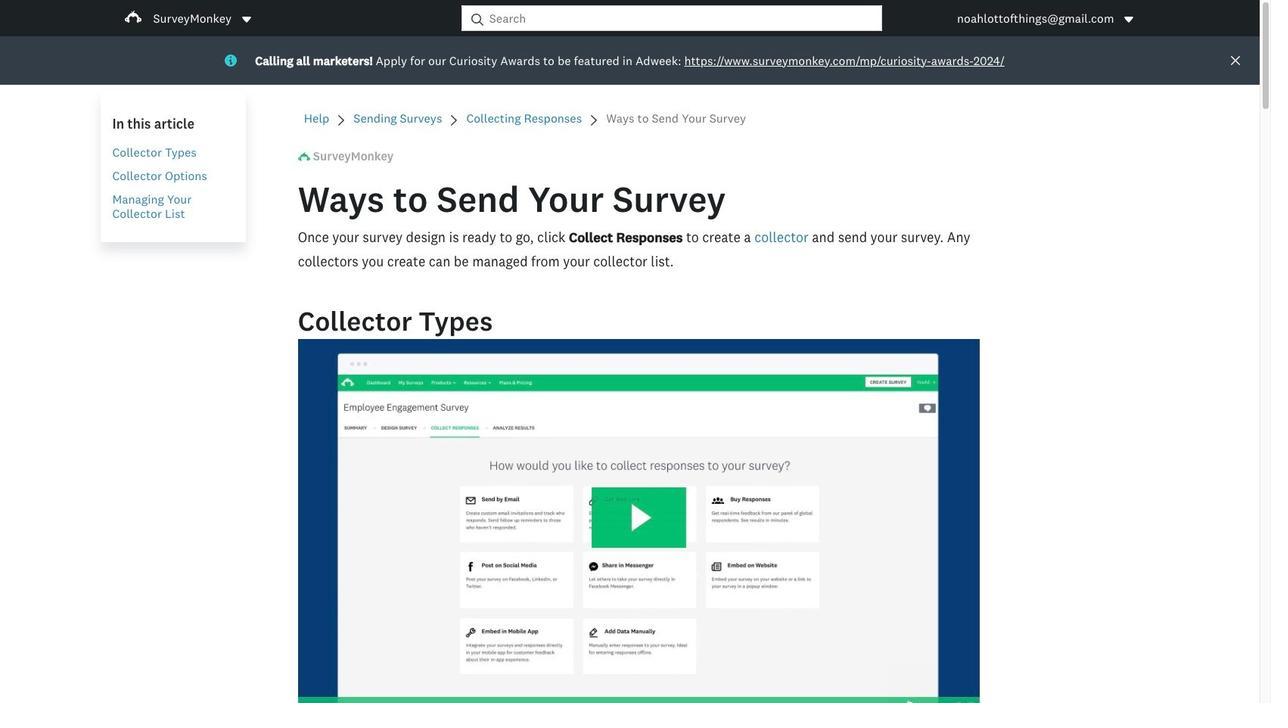 Task type: locate. For each thing, give the bounding box(es) containing it.
1 horizontal spatial open image
[[1125, 16, 1134, 22]]

1 open image from the left
[[242, 16, 251, 22]]

Search text field
[[484, 6, 882, 30]]

alert
[[0, 36, 1261, 85]]

2 open image from the left
[[1125, 16, 1134, 22]]

open image
[[242, 16, 251, 22], [1125, 16, 1134, 22]]

1 horizontal spatial open image
[[1124, 13, 1136, 25]]

open image
[[241, 13, 253, 25], [1124, 13, 1136, 25]]

0 horizontal spatial open image
[[241, 13, 253, 25]]

search image
[[472, 13, 484, 25], [472, 13, 484, 25]]

close image
[[1230, 55, 1242, 67], [1232, 56, 1241, 65]]

0 horizontal spatial open image
[[242, 16, 251, 22]]

2 open image from the left
[[1124, 13, 1136, 25]]

1 open image from the left
[[241, 13, 253, 25]]



Task type: describe. For each thing, give the bounding box(es) containing it.
info icon image
[[225, 55, 237, 67]]

video element
[[298, 339, 981, 703]]

open image for 2nd open icon from the right
[[242, 16, 251, 22]]

open image for first open icon from right
[[1125, 16, 1134, 22]]



